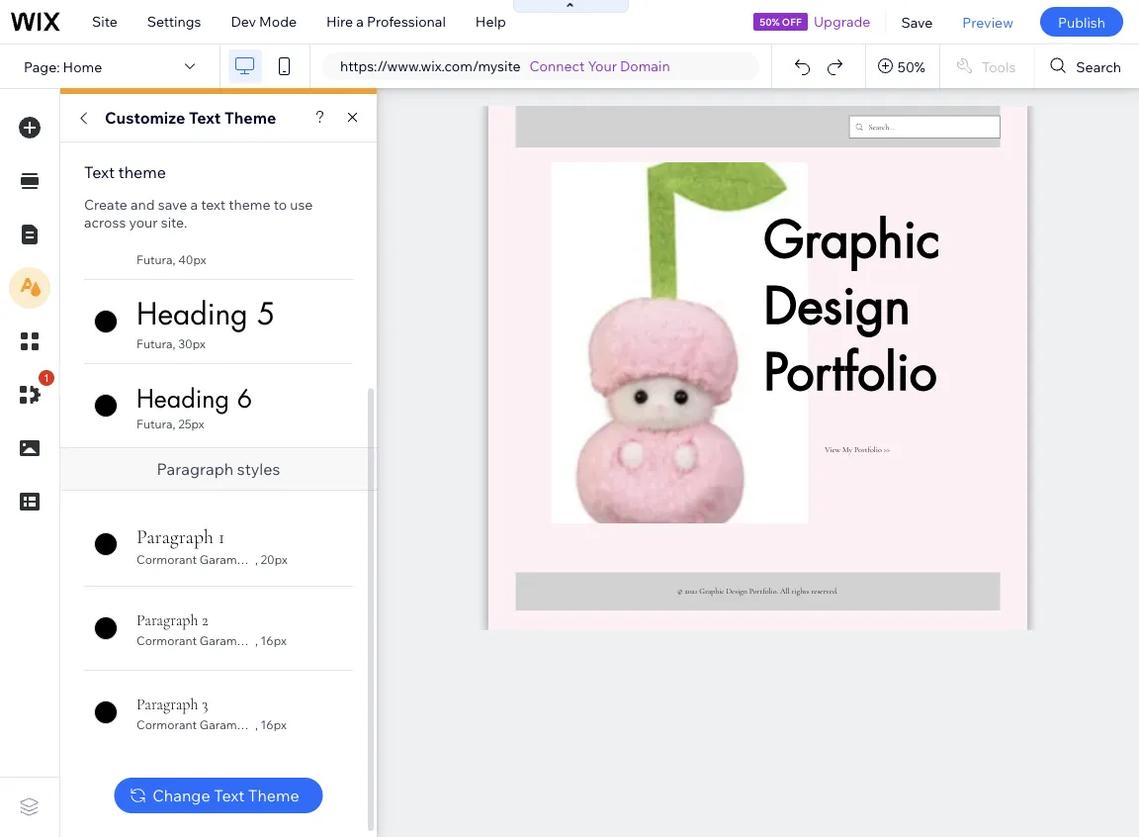 Task type: describe. For each thing, give the bounding box(es) containing it.
hire a professional
[[327, 13, 446, 30]]

light for paragraph 1
[[261, 551, 290, 566]]

paragraph 1
[[137, 524, 225, 548]]

https://www.wix.com/mysite connect your domain
[[340, 57, 671, 75]]

heading for heading 4
[[137, 209, 248, 249]]

, left 20px
[[255, 551, 258, 566]]

paragraph for paragraph 1
[[137, 524, 214, 548]]

text
[[201, 196, 226, 213]]

cormorant garamond light for 3
[[137, 717, 290, 732]]

5
[[257, 293, 276, 333]]

save
[[158, 196, 187, 213]]

, 20px
[[255, 551, 288, 566]]

heading 5 futura , 30px
[[137, 293, 276, 351]]

save button
[[887, 0, 948, 44]]

1 vertical spatial 1
[[218, 524, 225, 548]]

text theme
[[84, 162, 166, 182]]

site.
[[161, 214, 187, 231]]

change text theme
[[153, 786, 300, 805]]

3 for heading
[[257, 125, 276, 165]]

light for paragraph 2
[[261, 633, 290, 648]]

settings
[[147, 13, 201, 30]]

heading 4 futura , 40px
[[137, 209, 276, 266]]

styles
[[237, 459, 280, 479]]

publish
[[1059, 13, 1106, 30]]

1 horizontal spatial a
[[356, 13, 364, 30]]

, down , 20px
[[255, 633, 258, 648]]

paragraph for paragraph 2
[[137, 610, 198, 629]]

6
[[237, 381, 252, 414]]

dev mode
[[231, 13, 297, 30]]

, inside heading 5 futura , 30px
[[173, 336, 176, 351]]

50% button
[[867, 45, 940, 88]]

garamond for 3
[[200, 717, 259, 732]]

and
[[131, 196, 155, 213]]

tools button
[[941, 45, 1034, 88]]

create and save a text theme to use across your site.
[[84, 196, 313, 231]]

customize
[[105, 108, 185, 128]]

across
[[84, 214, 126, 231]]

a inside create and save a text theme to use across your site.
[[190, 196, 198, 213]]

connect
[[530, 57, 585, 75]]

50% for 50%
[[898, 58, 926, 75]]

text for customize
[[189, 108, 221, 128]]

garamond for 2
[[200, 633, 259, 648]]

heading for heading 5
[[137, 293, 248, 333]]

off
[[783, 15, 802, 28]]

1 button
[[9, 370, 54, 416]]

to
[[274, 196, 287, 213]]

30px
[[178, 336, 206, 351]]

home
[[63, 58, 102, 75]]

preview
[[963, 13, 1014, 30]]

paragraph for paragraph styles
[[157, 459, 234, 479]]

, inside heading 4 futura , 40px
[[173, 252, 176, 266]]

https://www.wix.com/mysite
[[340, 57, 521, 75]]

light for paragraph 3
[[261, 717, 290, 732]]



Task type: locate. For each thing, give the bounding box(es) containing it.
text inside button
[[214, 786, 245, 805]]

site
[[92, 13, 118, 30]]

1 horizontal spatial 50%
[[898, 58, 926, 75]]

text for change
[[214, 786, 245, 805]]

3 for paragraph
[[202, 694, 208, 713]]

use
[[290, 196, 313, 213]]

3 up to
[[257, 125, 276, 165]]

2 futura from the top
[[137, 252, 173, 266]]

4 futura from the top
[[137, 416, 173, 431]]

cormorant down paragraph 2
[[137, 633, 197, 648]]

1
[[43, 372, 50, 384], [218, 524, 225, 548]]

create
[[84, 196, 127, 213]]

heading
[[137, 125, 248, 165], [137, 209, 248, 249], [137, 293, 248, 333], [137, 381, 230, 414]]

light down styles
[[261, 551, 290, 566]]

,
[[173, 252, 176, 266], [173, 336, 176, 351], [173, 416, 176, 431], [255, 551, 258, 566], [255, 633, 258, 648], [255, 717, 258, 732]]

1 garamond from the top
[[200, 551, 259, 566]]

preview button
[[948, 0, 1029, 44]]

16px for 3
[[261, 717, 287, 732]]

4 heading from the top
[[137, 381, 230, 414]]

paragraph down 25px
[[157, 459, 234, 479]]

theme right change
[[248, 786, 300, 805]]

1 16px from the top
[[261, 633, 287, 648]]

heading inside heading 6 futura , 25px
[[137, 381, 230, 414]]

1 heading from the top
[[137, 125, 248, 165]]

2 vertical spatial light
[[261, 717, 290, 732]]

cormorant down the paragraph 3
[[137, 717, 197, 732]]

cormorant garamond light down 2
[[137, 633, 290, 648]]

1 horizontal spatial theme
[[229, 196, 271, 213]]

futura inside heading 3 futura
[[137, 167, 173, 182]]

futura inside heading 4 futura , 40px
[[137, 252, 173, 266]]

garamond down 2
[[200, 633, 259, 648]]

2 vertical spatial text
[[214, 786, 245, 805]]

1 inside button
[[43, 372, 50, 384]]

search button
[[1035, 45, 1140, 88]]

text right "customize"
[[189, 108, 221, 128]]

tools
[[982, 58, 1017, 75]]

theme for change text theme
[[248, 786, 300, 805]]

futura left 30px
[[137, 336, 173, 351]]

1 cormorant from the top
[[137, 551, 197, 566]]

cormorant down paragraph 1
[[137, 551, 197, 566]]

1 cormorant garamond light from the top
[[137, 551, 290, 566]]

cormorant garamond light down the paragraph 3
[[137, 717, 290, 732]]

1 horizontal spatial 1
[[218, 524, 225, 548]]

paragraph
[[157, 459, 234, 479], [137, 524, 214, 548], [137, 610, 198, 629], [137, 694, 198, 713]]

, 16px
[[255, 633, 287, 648], [255, 717, 287, 732]]

theme up to
[[224, 108, 276, 128]]

2 cormorant from the top
[[137, 633, 197, 648]]

16px
[[261, 633, 287, 648], [261, 717, 287, 732]]

futura for heading 4
[[137, 252, 173, 266]]

16px for 2
[[261, 633, 287, 648]]

, left 25px
[[173, 416, 176, 431]]

paragraph 2
[[137, 610, 208, 629]]

futura inside heading 5 futura , 30px
[[137, 336, 173, 351]]

cormorant for paragraph 1
[[137, 551, 197, 566]]

theme left to
[[229, 196, 271, 213]]

your
[[588, 57, 617, 75]]

1 vertical spatial theme
[[229, 196, 271, 213]]

40px
[[178, 252, 206, 266]]

1 vertical spatial 16px
[[261, 717, 287, 732]]

2 cormorant garamond light from the top
[[137, 633, 290, 648]]

3
[[257, 125, 276, 165], [202, 694, 208, 713]]

0 vertical spatial cormorant
[[137, 551, 197, 566]]

paragraph down paragraph 2
[[137, 694, 198, 713]]

0 vertical spatial 16px
[[261, 633, 287, 648]]

cormorant garamond light for 1
[[137, 551, 290, 566]]

theme inside create and save a text theme to use across your site.
[[229, 196, 271, 213]]

0 vertical spatial 1
[[43, 372, 50, 384]]

theme
[[118, 162, 166, 182], [229, 196, 271, 213]]

heading inside heading 3 futura
[[137, 125, 248, 165]]

heading up 40px
[[137, 209, 248, 249]]

heading up 25px
[[137, 381, 230, 414]]

heading for heading 6
[[137, 381, 230, 414]]

futura for heading 3
[[137, 167, 173, 182]]

1 , 16px from the top
[[255, 633, 287, 648]]

16px down 20px
[[261, 633, 287, 648]]

1 light from the top
[[261, 551, 290, 566]]

2 vertical spatial garamond
[[200, 717, 259, 732]]

professional
[[367, 13, 446, 30]]

cormorant garamond light
[[137, 551, 290, 566], [137, 633, 290, 648], [137, 717, 290, 732]]

3 cormorant from the top
[[137, 717, 197, 732]]

1 vertical spatial light
[[261, 633, 290, 648]]

0 vertical spatial 50%
[[760, 15, 780, 28]]

1 vertical spatial , 16px
[[255, 717, 287, 732]]

3 inside heading 3 futura
[[257, 125, 276, 165]]

a right the hire
[[356, 13, 364, 30]]

0 vertical spatial a
[[356, 13, 364, 30]]

text up create
[[84, 162, 115, 182]]

publish button
[[1041, 7, 1124, 37]]

futura inside heading 6 futura , 25px
[[137, 416, 173, 431]]

2 heading from the top
[[137, 209, 248, 249]]

2 vertical spatial cormorant garamond light
[[137, 717, 290, 732]]

a left text
[[190, 196, 198, 213]]

2 16px from the top
[[261, 717, 287, 732]]

2 light from the top
[[261, 633, 290, 648]]

0 vertical spatial , 16px
[[255, 633, 287, 648]]

50% down save
[[898, 58, 926, 75]]

3 futura from the top
[[137, 336, 173, 351]]

theme
[[224, 108, 276, 128], [248, 786, 300, 805]]

change text theme button
[[114, 778, 323, 813]]

heading for heading 3
[[137, 125, 248, 165]]

, left 30px
[[173, 336, 176, 351]]

20px
[[261, 551, 288, 566]]

2 garamond from the top
[[200, 633, 259, 648]]

domain
[[620, 57, 671, 75]]

heading inside heading 4 futura , 40px
[[137, 209, 248, 249]]

0 horizontal spatial theme
[[118, 162, 166, 182]]

2
[[202, 610, 208, 629]]

heading up 30px
[[137, 293, 248, 333]]

0 vertical spatial text
[[189, 108, 221, 128]]

paragraph styles
[[157, 459, 280, 479]]

16px up change text theme at the bottom of the page
[[261, 717, 287, 732]]

a
[[356, 13, 364, 30], [190, 196, 198, 213]]

50%
[[760, 15, 780, 28], [898, 58, 926, 75]]

mode
[[259, 13, 297, 30]]

garamond
[[200, 551, 259, 566], [200, 633, 259, 648], [200, 717, 259, 732]]

garamond for 1
[[200, 551, 259, 566]]

50% off
[[760, 15, 802, 28]]

0 vertical spatial 3
[[257, 125, 276, 165]]

your
[[129, 214, 158, 231]]

0 vertical spatial light
[[261, 551, 290, 566]]

2 vertical spatial cormorant
[[137, 717, 197, 732]]

, 16px down , 20px
[[255, 633, 287, 648]]

1 vertical spatial text
[[84, 162, 115, 182]]

garamond down the paragraph 3
[[200, 717, 259, 732]]

cormorant garamond light for 2
[[137, 633, 290, 648]]

1 vertical spatial garamond
[[200, 633, 259, 648]]

, 16px up change text theme at the bottom of the page
[[255, 717, 287, 732]]

0 vertical spatial garamond
[[200, 551, 259, 566]]

25px
[[178, 416, 204, 431]]

theme inside button
[[248, 786, 300, 805]]

1 futura from the top
[[137, 167, 173, 182]]

3 garamond from the top
[[200, 717, 259, 732]]

light
[[261, 551, 290, 566], [261, 633, 290, 648], [261, 717, 290, 732]]

1 vertical spatial 50%
[[898, 58, 926, 75]]

hire
[[327, 13, 353, 30]]

light up change text theme at the bottom of the page
[[261, 717, 290, 732]]

1 vertical spatial cormorant garamond light
[[137, 633, 290, 648]]

3 heading from the top
[[137, 293, 248, 333]]

0 vertical spatial cormorant garamond light
[[137, 551, 290, 566]]

, left 40px
[[173, 252, 176, 266]]

, up change text theme at the bottom of the page
[[255, 717, 258, 732]]

1 vertical spatial 3
[[202, 694, 208, 713]]

50% for 50% off
[[760, 15, 780, 28]]

paragraph 3
[[137, 694, 208, 713]]

futura up 'and'
[[137, 167, 173, 182]]

theme for customize text theme
[[224, 108, 276, 128]]

search
[[1077, 58, 1122, 75]]

3 light from the top
[[261, 717, 290, 732]]

0 horizontal spatial a
[[190, 196, 198, 213]]

, 16px for paragraph 2
[[255, 633, 287, 648]]

text right change
[[214, 786, 245, 805]]

customize text theme
[[105, 108, 276, 128]]

change
[[153, 786, 210, 805]]

futura for heading 6
[[137, 416, 173, 431]]

futura for heading 5
[[137, 336, 173, 351]]

, 16px for paragraph 3
[[255, 717, 287, 732]]

upgrade
[[814, 13, 871, 30]]

3 down 2
[[202, 694, 208, 713]]

futura left 25px
[[137, 416, 173, 431]]

heading up save
[[137, 125, 248, 165]]

garamond left 20px
[[200, 551, 259, 566]]

cormorant
[[137, 551, 197, 566], [137, 633, 197, 648], [137, 717, 197, 732]]

text
[[189, 108, 221, 128], [84, 162, 115, 182], [214, 786, 245, 805]]

futura
[[137, 167, 173, 182], [137, 252, 173, 266], [137, 336, 173, 351], [137, 416, 173, 431]]

1 vertical spatial cormorant
[[137, 633, 197, 648]]

, inside heading 6 futura , 25px
[[173, 416, 176, 431]]

50% inside button
[[898, 58, 926, 75]]

0 vertical spatial theme
[[118, 162, 166, 182]]

futura left 40px
[[137, 252, 173, 266]]

cormorant for paragraph 3
[[137, 717, 197, 732]]

heading 3 futura
[[137, 125, 276, 182]]

0 horizontal spatial 1
[[43, 372, 50, 384]]

heading inside heading 5 futura , 30px
[[137, 293, 248, 333]]

help
[[476, 13, 506, 30]]

cormorant garamond light down paragraph 1
[[137, 551, 290, 566]]

0 horizontal spatial 3
[[202, 694, 208, 713]]

paragraph for paragraph 3
[[137, 694, 198, 713]]

cormorant for paragraph 2
[[137, 633, 197, 648]]

dev
[[231, 13, 256, 30]]

1 vertical spatial a
[[190, 196, 198, 213]]

paragraph down paragraph styles
[[137, 524, 214, 548]]

1 horizontal spatial 3
[[257, 125, 276, 165]]

50% left off
[[760, 15, 780, 28]]

save
[[902, 13, 933, 30]]

light down 20px
[[261, 633, 290, 648]]

4
[[257, 209, 276, 249]]

2 , 16px from the top
[[255, 717, 287, 732]]

0 horizontal spatial 50%
[[760, 15, 780, 28]]

3 cormorant garamond light from the top
[[137, 717, 290, 732]]

0 vertical spatial theme
[[224, 108, 276, 128]]

paragraph left 2
[[137, 610, 198, 629]]

theme up 'and'
[[118, 162, 166, 182]]

heading 6 futura , 25px
[[137, 381, 252, 431]]

1 vertical spatial theme
[[248, 786, 300, 805]]



Task type: vqa. For each thing, say whether or not it's contained in the screenshot.
Set Up Email Notifications
no



